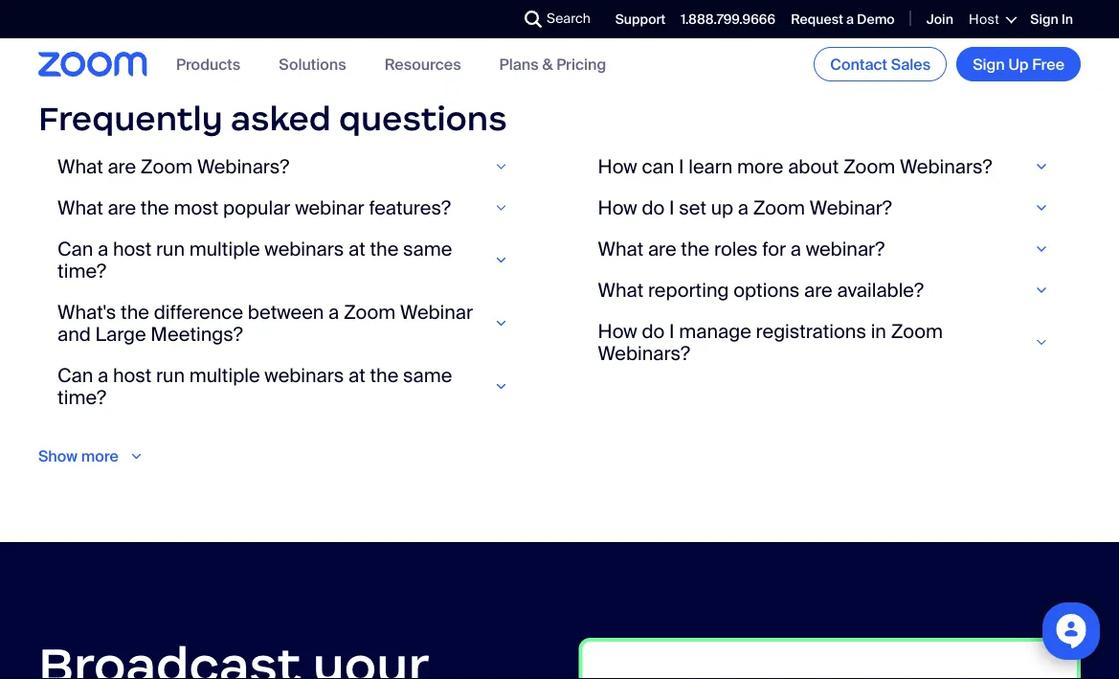 Task type: describe. For each thing, give the bounding box(es) containing it.
reporting
[[648, 278, 729, 303]]

available?
[[838, 278, 924, 303]]

at for first 'can a host run multiple webinars at the same time?' dropdown button from the top of the the frequently asked questions element
[[349, 237, 366, 262]]

and
[[57, 322, 91, 347]]

resources
[[385, 54, 461, 74]]

in
[[1062, 11, 1074, 28]]

what's the difference between a zoom webinar and large meetings? button
[[57, 300, 522, 347]]

zoom logo image
[[38, 52, 147, 76]]

webinar?
[[806, 237, 885, 262]]

sign up free link
[[957, 47, 1081, 81]]

0 horizontal spatial webinars?
[[197, 155, 290, 179]]

are for webinars?
[[108, 155, 136, 179]]

what are the roles for a webinar?
[[598, 237, 885, 262]]

how for how do i manage registrations in zoom webinars?
[[598, 320, 638, 344]]

host button
[[969, 10, 1016, 28]]

i for learn
[[679, 155, 684, 179]]

support
[[616, 11, 666, 28]]

webinar
[[400, 300, 473, 325]]

host for first 'can a host run multiple webinars at the same time?' dropdown button from the top of the the frequently asked questions element
[[113, 237, 152, 262]]

at for second 'can a host run multiple webinars at the same time?' dropdown button from the top
[[349, 364, 366, 388]]

plans & pricing
[[500, 54, 607, 74]]

manage
[[679, 320, 752, 344]]

zoom for how do i set up a zoom webinar?
[[754, 196, 806, 220]]

sales
[[891, 54, 931, 74]]

what for what are zoom webinars?
[[57, 155, 103, 179]]

webinar?
[[810, 196, 892, 220]]

&
[[542, 54, 553, 74]]

what for what are the most popular webinar features?
[[57, 196, 103, 220]]

set
[[679, 196, 707, 220]]

how for how do i set up a zoom webinar?
[[598, 196, 638, 220]]

plans & pricing link
[[500, 54, 607, 74]]

zoom up most
[[141, 155, 193, 179]]

zoom for how do i manage registrations in zoom webinars?
[[891, 320, 943, 344]]

popular
[[223, 196, 291, 220]]

1 run from the top
[[156, 237, 185, 262]]

a down 'large'
[[98, 364, 108, 388]]

how can i learn more about zoom webinars? button
[[598, 155, 1062, 179]]

what reporting options are available?
[[598, 278, 924, 303]]

multiple for second 'can a host run multiple webinars at the same time?' dropdown button from the top
[[189, 364, 260, 388]]

registrations
[[756, 320, 867, 344]]

0 horizontal spatial more
[[81, 446, 119, 467]]

up
[[1009, 54, 1029, 74]]

how do i manage registrations in zoom webinars?
[[598, 320, 943, 366]]

2 can a host run multiple webinars at the same time? button from the top
[[57, 364, 522, 410]]

asked
[[231, 97, 331, 139]]

pricing
[[557, 54, 607, 74]]

a right up
[[738, 196, 749, 220]]

what are zoom webinars? button
[[57, 155, 522, 179]]

time? for first 'can a host run multiple webinars at the same time?' dropdown button from the top of the the frequently asked questions element
[[57, 259, 106, 284]]

large
[[95, 322, 146, 347]]

a up the what's at the left of page
[[98, 237, 108, 262]]

free
[[1033, 54, 1065, 74]]

products
[[176, 54, 241, 74]]

in
[[871, 320, 887, 344]]

solutions
[[279, 54, 346, 74]]

are for roles
[[648, 237, 677, 262]]

1 can a host run multiple webinars at the same time? from the top
[[57, 237, 452, 284]]

sign in
[[1031, 11, 1074, 28]]

show more button
[[38, 446, 157, 467]]

2 can a host run multiple webinars at the same time? from the top
[[57, 364, 452, 410]]

what for what reporting options are available?
[[598, 278, 644, 303]]

sign for sign up free
[[973, 54, 1005, 74]]

difference
[[154, 300, 243, 325]]

show
[[38, 446, 78, 467]]

most
[[174, 196, 219, 220]]

what are the roles for a webinar? button
[[598, 237, 1062, 262]]

demo
[[857, 11, 895, 28]]

between
[[248, 300, 324, 325]]

show more
[[38, 446, 119, 467]]

for
[[763, 237, 786, 262]]



Task type: locate. For each thing, give the bounding box(es) containing it.
run
[[156, 237, 185, 262], [156, 364, 185, 388]]

1 vertical spatial can
[[57, 364, 93, 388]]

0 vertical spatial same
[[403, 237, 452, 262]]

how do i manage registrations in zoom webinars? button
[[598, 320, 1062, 366]]

can a host run multiple webinars at the same time? down what are the most popular webinar features?
[[57, 237, 452, 284]]

1 vertical spatial webinars
[[265, 364, 344, 388]]

0 vertical spatial do
[[642, 196, 665, 220]]

can up the what's at the left of page
[[57, 237, 93, 262]]

a right between
[[329, 300, 339, 325]]

do left set
[[642, 196, 665, 220]]

1 vertical spatial sign
[[973, 54, 1005, 74]]

do
[[642, 196, 665, 220], [642, 320, 665, 344]]

1 vertical spatial same
[[403, 364, 452, 388]]

zoom
[[141, 155, 193, 179], [844, 155, 896, 179], [754, 196, 806, 220], [344, 300, 396, 325], [891, 320, 943, 344]]

how for how can i learn more about zoom webinars?
[[598, 155, 638, 179]]

3 how from the top
[[598, 320, 638, 344]]

what for what are the roles for a webinar?
[[598, 237, 644, 262]]

1 vertical spatial more
[[81, 446, 119, 467]]

2 horizontal spatial webinars?
[[900, 155, 993, 179]]

do down reporting in the top right of the page
[[642, 320, 665, 344]]

frequently
[[38, 97, 223, 139]]

0 vertical spatial sign
[[1031, 11, 1059, 28]]

0 horizontal spatial sign
[[973, 54, 1005, 74]]

contact sales
[[831, 54, 931, 74]]

1 vertical spatial do
[[642, 320, 665, 344]]

do for manage
[[642, 320, 665, 344]]

contact sales link
[[814, 47, 947, 81]]

webinar
[[295, 196, 365, 220]]

a left demo
[[847, 11, 854, 28]]

webinars
[[265, 237, 344, 262], [265, 364, 344, 388]]

1 webinars from the top
[[265, 237, 344, 262]]

contact our sales team element
[[579, 638, 1081, 679]]

at down webinar
[[349, 237, 366, 262]]

1 can from the top
[[57, 237, 93, 262]]

2 time? from the top
[[57, 386, 106, 410]]

can a host run multiple webinars at the same time? button
[[57, 237, 522, 284], [57, 364, 522, 410]]

contact
[[831, 54, 888, 74]]

search image
[[525, 11, 542, 28]]

1 vertical spatial i
[[670, 196, 675, 220]]

are for most
[[108, 196, 136, 220]]

at down what's the difference between a zoom webinar and large meetings? dropdown button
[[349, 364, 366, 388]]

time? for second 'can a host run multiple webinars at the same time?' dropdown button from the top
[[57, 386, 106, 410]]

2 how from the top
[[598, 196, 638, 220]]

search
[[547, 10, 591, 27]]

2 same from the top
[[403, 364, 452, 388]]

support link
[[616, 11, 666, 28]]

same down features? at the top of page
[[403, 237, 452, 262]]

i inside how do i manage registrations in zoom webinars?
[[670, 320, 675, 344]]

zoom inside how do i manage registrations in zoom webinars?
[[891, 320, 943, 344]]

up
[[711, 196, 734, 220]]

can for first 'can a host run multiple webinars at the same time?' dropdown button from the top of the the frequently asked questions element
[[57, 237, 93, 262]]

frequently asked questions
[[38, 97, 507, 139]]

can
[[57, 237, 93, 262], [57, 364, 93, 388]]

run down most
[[156, 237, 185, 262]]

1.888.799.9666 link
[[681, 11, 776, 28]]

zoom up webinar?
[[844, 155, 896, 179]]

can a host run multiple webinars at the same time? button down the what are the most popular webinar features? dropdown button
[[57, 237, 522, 284]]

host
[[113, 237, 152, 262], [113, 364, 152, 388]]

1 same from the top
[[403, 237, 452, 262]]

webinars down what's the difference between a zoom webinar and large meetings? dropdown button
[[265, 364, 344, 388]]

zoom up the "for" at the top of the page
[[754, 196, 806, 220]]

1 horizontal spatial more
[[738, 155, 784, 179]]

1 do from the top
[[642, 196, 665, 220]]

how can i learn more about zoom webinars?
[[598, 155, 993, 179]]

i
[[679, 155, 684, 179], [670, 196, 675, 220], [670, 320, 675, 344]]

2 run from the top
[[156, 364, 185, 388]]

zoom for how can i learn more about zoom webinars?
[[844, 155, 896, 179]]

0 vertical spatial i
[[679, 155, 684, 179]]

2 vertical spatial how
[[598, 320, 638, 344]]

0 vertical spatial at
[[349, 237, 366, 262]]

more right show
[[81, 446, 119, 467]]

sign left up
[[973, 54, 1005, 74]]

time? up the what's at the left of page
[[57, 259, 106, 284]]

multiple for first 'can a host run multiple webinars at the same time?' dropdown button from the top of the the frequently asked questions element
[[189, 237, 260, 262]]

sign
[[1031, 11, 1059, 28], [973, 54, 1005, 74]]

what are the most popular webinar features? button
[[57, 196, 522, 220]]

do for set
[[642, 196, 665, 220]]

1 vertical spatial run
[[156, 364, 185, 388]]

a
[[847, 11, 854, 28], [738, 196, 749, 220], [98, 237, 108, 262], [791, 237, 802, 262], [329, 300, 339, 325], [98, 364, 108, 388]]

can down and
[[57, 364, 93, 388]]

0 vertical spatial more
[[738, 155, 784, 179]]

1 can a host run multiple webinars at the same time? button from the top
[[57, 237, 522, 284]]

are
[[108, 155, 136, 179], [108, 196, 136, 220], [648, 237, 677, 262], [805, 278, 833, 303]]

sign in link
[[1031, 11, 1074, 28]]

1 vertical spatial multiple
[[189, 364, 260, 388]]

solutions button
[[279, 54, 346, 74]]

what's the difference between a zoom webinar and large meetings?
[[57, 300, 473, 347]]

host up the what's at the left of page
[[113, 237, 152, 262]]

request a demo link
[[791, 11, 895, 28]]

a right the "for" at the top of the page
[[791, 237, 802, 262]]

are up reporting in the top right of the page
[[648, 237, 677, 262]]

1 vertical spatial host
[[113, 364, 152, 388]]

0 vertical spatial host
[[113, 237, 152, 262]]

about
[[788, 155, 839, 179]]

sign left in
[[1031, 11, 1059, 28]]

webinars?
[[197, 155, 290, 179], [900, 155, 993, 179], [598, 342, 690, 366]]

1 vertical spatial can a host run multiple webinars at the same time?
[[57, 364, 452, 410]]

i left set
[[670, 196, 675, 220]]

can
[[642, 155, 675, 179]]

2 host from the top
[[113, 364, 152, 388]]

2 do from the top
[[642, 320, 665, 344]]

1 host from the top
[[113, 237, 152, 262]]

webinars? for how do i manage registrations in zoom webinars?
[[598, 342, 690, 366]]

a inside what's the difference between a zoom webinar and large meetings?
[[329, 300, 339, 325]]

products button
[[176, 54, 241, 74]]

1 time? from the top
[[57, 259, 106, 284]]

request a demo
[[791, 11, 895, 28]]

join link
[[927, 11, 954, 28]]

time? up show more
[[57, 386, 106, 410]]

more
[[738, 155, 784, 179], [81, 446, 119, 467]]

what reporting options are available? button
[[598, 278, 1062, 303]]

2 can from the top
[[57, 364, 93, 388]]

request
[[791, 11, 844, 28]]

are down 'frequently'
[[108, 155, 136, 179]]

time?
[[57, 259, 106, 284], [57, 386, 106, 410]]

multiple down meetings?
[[189, 364, 260, 388]]

1.888.799.9666
[[681, 11, 776, 28]]

options
[[734, 278, 800, 303]]

same
[[403, 237, 452, 262], [403, 364, 452, 388]]

webinars? inside how do i manage registrations in zoom webinars?
[[598, 342, 690, 366]]

the
[[141, 196, 169, 220], [370, 237, 399, 262], [681, 237, 710, 262], [121, 300, 149, 325], [370, 364, 399, 388]]

can a host run multiple webinars at the same time? button down what's the difference between a zoom webinar and large meetings? dropdown button
[[57, 364, 522, 410]]

1 vertical spatial how
[[598, 196, 638, 220]]

i for set
[[670, 196, 675, 220]]

1 how from the top
[[598, 155, 638, 179]]

run down meetings?
[[156, 364, 185, 388]]

0 vertical spatial can
[[57, 237, 93, 262]]

what
[[57, 155, 103, 179], [57, 196, 103, 220], [598, 237, 644, 262], [598, 278, 644, 303]]

join
[[927, 11, 954, 28]]

i right can
[[679, 155, 684, 179]]

i for manage
[[670, 320, 675, 344]]

more up how do i set up a zoom webinar?
[[738, 155, 784, 179]]

search image
[[525, 11, 542, 28]]

sign for sign in
[[1031, 11, 1059, 28]]

webinars down the what are the most popular webinar features? dropdown button
[[265, 237, 344, 262]]

can for second 'can a host run multiple webinars at the same time?' dropdown button from the top
[[57, 364, 93, 388]]

the inside what's the difference between a zoom webinar and large meetings?
[[121, 300, 149, 325]]

what are zoom webinars?
[[57, 155, 290, 179]]

multiple down most
[[189, 237, 260, 262]]

2 multiple from the top
[[189, 364, 260, 388]]

how do i set up a zoom webinar?
[[598, 196, 892, 220]]

i left manage
[[670, 320, 675, 344]]

how
[[598, 155, 638, 179], [598, 196, 638, 220], [598, 320, 638, 344]]

same for second 'can a host run multiple webinars at the same time?' dropdown button from the top
[[403, 364, 452, 388]]

do inside how do i manage registrations in zoom webinars?
[[642, 320, 665, 344]]

0 vertical spatial can a host run multiple webinars at the same time? button
[[57, 237, 522, 284]]

0 vertical spatial webinars
[[265, 237, 344, 262]]

what are the most popular webinar features?
[[57, 196, 451, 220]]

0 vertical spatial can a host run multiple webinars at the same time?
[[57, 237, 452, 284]]

how inside how do i manage registrations in zoom webinars?
[[598, 320, 638, 344]]

can a host run multiple webinars at the same time? down what's the difference between a zoom webinar and large meetings?
[[57, 364, 452, 410]]

frequently asked questions element
[[38, 97, 1081, 467]]

2 webinars from the top
[[265, 364, 344, 388]]

roles
[[714, 237, 758, 262]]

0 vertical spatial multiple
[[189, 237, 260, 262]]

host down 'large'
[[113, 364, 152, 388]]

host
[[969, 10, 1000, 28]]

1 horizontal spatial sign
[[1031, 11, 1059, 28]]

2 vertical spatial i
[[670, 320, 675, 344]]

0 vertical spatial run
[[156, 237, 185, 262]]

zoom right in
[[891, 320, 943, 344]]

1 horizontal spatial webinars?
[[598, 342, 690, 366]]

multiple
[[189, 237, 260, 262], [189, 364, 260, 388]]

zoom inside what's the difference between a zoom webinar and large meetings?
[[344, 300, 396, 325]]

meetings?
[[151, 322, 243, 347]]

can a host run multiple webinars at the same time?
[[57, 237, 452, 284], [57, 364, 452, 410]]

are up registrations
[[805, 278, 833, 303]]

are down what are zoom webinars?
[[108, 196, 136, 220]]

resources button
[[385, 54, 461, 74]]

1 vertical spatial at
[[349, 364, 366, 388]]

1 vertical spatial can a host run multiple webinars at the same time? button
[[57, 364, 522, 410]]

0 vertical spatial how
[[598, 155, 638, 179]]

how do i set up a zoom webinar? button
[[598, 196, 1062, 220]]

1 vertical spatial time?
[[57, 386, 106, 410]]

webinars? for how can i learn more about zoom webinars?
[[900, 155, 993, 179]]

learn
[[689, 155, 733, 179]]

features?
[[369, 196, 451, 220]]

1 multiple from the top
[[189, 237, 260, 262]]

same for first 'can a host run multiple webinars at the same time?' dropdown button from the top of the the frequently asked questions element
[[403, 237, 452, 262]]

zoom left the webinar
[[344, 300, 396, 325]]

same down the webinar
[[403, 364, 452, 388]]

0 vertical spatial time?
[[57, 259, 106, 284]]

1 at from the top
[[349, 237, 366, 262]]

what's
[[57, 300, 116, 325]]

questions
[[339, 97, 507, 139]]

host for second 'can a host run multiple webinars at the same time?' dropdown button from the top
[[113, 364, 152, 388]]

plans
[[500, 54, 539, 74]]

2 at from the top
[[349, 364, 366, 388]]

sign up free
[[973, 54, 1065, 74]]



Task type: vqa. For each thing, say whether or not it's contained in the screenshot.
Offers
no



